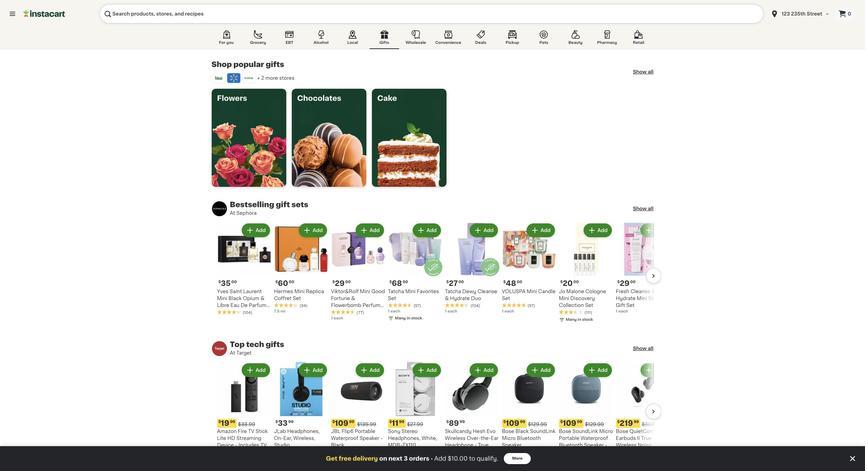 Task type: describe. For each thing, give the bounding box(es) containing it.
$129.99 for soundlink
[[528, 422, 547, 427]]

1 show from the top
[[633, 69, 647, 74]]

• inside get free delivery on next 3 orders • add $10.00 to qualify.
[[431, 456, 433, 461]]

flowers link
[[212, 89, 286, 187]]

set inside tatcha mini favorites set
[[388, 296, 396, 301]]

hydrate inside tatcha dewy cleanse & hydrate duo
[[450, 296, 470, 301]]

includes
[[239, 443, 259, 448]]

1 each for 48
[[502, 309, 514, 313]]

for you button
[[212, 29, 241, 49]]

viktor&rolf
[[331, 289, 359, 294]]

get free delivery on next 3 orders • add $10.00 to qualify.
[[326, 456, 498, 461]]

- inside "skullcandy hesh evo wireless over-the-ear headphone - true black"
[[475, 443, 477, 448]]

all for 27
[[648, 206, 654, 211]]

$ inside the '$ 19 99'
[[218, 420, 221, 424]]

at for bestselling
[[230, 211, 235, 216]]

product group containing 20
[[559, 222, 613, 324]]

add button for jlab headphones, on-ear, wireless, studio
[[300, 364, 326, 376]]

add button for voluspa mini candle set
[[527, 224, 554, 237]]

controls
[[217, 450, 238, 455]]

$ inside $ 60 00
[[275, 280, 278, 284]]

+ 2 more stores link
[[212, 71, 295, 83]]

add for bose black soundlink micro bluetooth speaker
[[541, 368, 551, 373]]

ml
[[280, 309, 285, 313]]

show all link for 89
[[633, 345, 654, 352]]

wireless inside bose quietcomfort earbuds ii true wireless noise cancelling in-ear headphones - triple black
[[616, 443, 637, 448]]

noise
[[638, 443, 652, 448]]

product group containing 60
[[274, 222, 328, 314]]

retail
[[633, 41, 644, 45]]

alcohol button
[[306, 29, 336, 49]]

99 for amazon fire tv stick lite hd streaming device - includes tv controls -  black
[[230, 420, 235, 424]]

stick
[[256, 429, 268, 434]]

yves saint laurent mini black opium & libre eau de parfum duo
[[217, 289, 266, 315]]

true inside "skullcandy hesh evo wireless over-the-ear headphone - true black"
[[478, 443, 489, 448]]

tatcha dewy cleanse & hydrate duo
[[445, 289, 497, 301]]

mini inside yves saint laurent mini black opium & libre eau de parfum duo
[[217, 296, 227, 301]]

hesh
[[473, 429, 486, 434]]

$ inside $ 219 99
[[617, 420, 620, 424]]

$ 29 00 for fresh cleanse & hydrate mini skincare gift set
[[617, 280, 636, 287]]

$ up 'jbl'
[[332, 420, 335, 424]]

1 vertical spatial tv
[[260, 443, 267, 448]]

33
[[278, 420, 288, 427]]

next
[[389, 456, 402, 461]]

0 button
[[834, 7, 857, 21]]

0 horizontal spatial stock
[[411, 316, 422, 320]]

hydrate inside the fresh cleanse & hydrate mini skincare gift set 1 each
[[616, 296, 636, 301]]

& inside yves saint laurent mini black opium & libre eau de parfum duo
[[261, 296, 264, 301]]

show for 89
[[633, 346, 647, 351]]

(77)
[[357, 311, 364, 315]]

black inside jbl flip6 portable waterproof speaker - black
[[331, 443, 344, 448]]

deals
[[475, 41, 486, 45]]

mini inside the hermes mini replica coffret set
[[294, 289, 305, 294]]

gifts
[[379, 41, 389, 45]]

gifts for top tech gifts at target
[[266, 341, 284, 348]]

you
[[226, 41, 234, 45]]

- inside "bose soundlink micro portable waterproof bluetooth speaker - stone blue"
[[605, 443, 607, 448]]

$10.00
[[448, 456, 468, 461]]

studio
[[274, 443, 290, 448]]

micro inside "bose soundlink micro portable waterproof bluetooth speaker - stone blue"
[[599, 429, 613, 434]]

blue
[[575, 450, 585, 455]]

$109.99 original price: $129.99 element for black
[[502, 419, 556, 428]]

(104) for 35
[[243, 311, 252, 315]]

00 for favorites
[[403, 280, 408, 284]]

add button for bose black soundlink micro bluetooth speaker
[[527, 364, 554, 376]]

orders
[[409, 456, 429, 461]]

local
[[347, 41, 358, 45]]

popular
[[233, 61, 264, 68]]

Search field
[[99, 4, 764, 23]]

voluspa
[[502, 289, 526, 294]]

$27.99
[[407, 422, 423, 427]]

mini inside tatcha mini favorites set
[[405, 289, 416, 294]]

add for bose quietcomfort earbuds ii true wireless noise cancelling in-ear headphones - triple black
[[655, 368, 665, 373]]

109 for soundlink
[[563, 420, 576, 427]]

laurent
[[243, 289, 262, 294]]

1 horizontal spatial in
[[578, 318, 581, 322]]

0 horizontal spatial many in stock
[[395, 316, 422, 320]]

99 for bose quietcomfort earbuds ii true wireless noise cancelling in-ear headphones - triple black
[[634, 420, 639, 424]]

ideal food basket logo image
[[213, 73, 224, 83]]

dewy
[[462, 289, 476, 294]]

fresh
[[616, 289, 629, 294]]

set inside 'viktor&rolf mini good fortune & flowerbomb perfume set'
[[331, 310, 339, 315]]

headphone
[[445, 443, 474, 448]]

speaker inside "bose soundlink micro portable waterproof bluetooth speaker - stone blue"
[[584, 443, 604, 448]]

0 vertical spatial 2
[[261, 76, 264, 80]]

libre
[[217, 303, 229, 308]]

sets
[[292, 201, 308, 208]]

add for yves saint laurent mini black opium & libre eau de parfum duo
[[256, 228, 266, 233]]

$ 35 00
[[218, 280, 237, 287]]

• for 11
[[400, 456, 402, 460]]

black inside amazon fire tv stick lite hd streaming device - includes tv controls -  black
[[242, 450, 256, 455]]

each for 29
[[334, 316, 343, 320]]

tab panel containing shop popular gifts
[[204, 60, 670, 471]]

00 for laurent
[[231, 280, 237, 284]]

219
[[620, 420, 633, 427]]

$ 20 00
[[560, 280, 579, 287]]

$ up stone at the right
[[560, 420, 563, 424]]

4
[[345, 456, 348, 460]]

add button for tatcha mini favorites set
[[414, 224, 440, 237]]

tatcha for 27
[[445, 289, 461, 294]]

gifts for shop popular gifts
[[266, 61, 284, 68]]

add for sony stereo headphones, white, mdr-zx110
[[427, 368, 437, 373]]

1 each for 27
[[445, 309, 457, 313]]

in-
[[643, 450, 650, 455]]

saint
[[230, 289, 242, 294]]

1 each for 68
[[388, 309, 400, 313]]

favorites
[[417, 289, 439, 294]]

shop categories tab list
[[212, 29, 654, 49]]

add button for jbl flip6 portable waterproof speaker - black
[[357, 364, 383, 376]]

$ 48 00
[[503, 280, 522, 287]]

99 for sony stereo headphones, white, mdr-zx110
[[399, 420, 404, 424]]

zx110
[[402, 443, 416, 448]]

add button for bose quietcomfort earbuds ii true wireless noise cancelling in-ear headphones - triple black
[[641, 364, 668, 376]]

+ 2 more stores
[[257, 76, 295, 80]]

product group containing 48
[[502, 222, 556, 314]]

bose quietcomfort earbuds ii true wireless noise cancelling in-ear headphones - triple black
[[616, 429, 665, 468]]

top
[[230, 341, 245, 348]]

123 235th street
[[782, 11, 822, 16]]

cake link
[[372, 89, 446, 187]]

skincare
[[648, 296, 669, 301]]

$ 27 00
[[446, 280, 464, 287]]

tech
[[246, 341, 264, 348]]

flowerbomb
[[331, 303, 361, 308]]

123 235th street button
[[771, 4, 830, 23]]

black left 4
[[331, 456, 342, 460]]

show for 27
[[633, 206, 647, 211]]

set inside voluspa mini candle set
[[502, 296, 510, 301]]

local button
[[338, 29, 368, 49]]

options for 11
[[406, 456, 421, 460]]

headphones, inside sony stereo headphones, white, mdr-zx110
[[388, 436, 420, 441]]

2 inside product group
[[403, 456, 405, 460]]

bose for bose black soundlink micro bluetooth speaker
[[502, 429, 514, 434]]

add for skullcandy hesh evo wireless over-the-ear headphone - true black
[[484, 368, 494, 373]]

product group containing 27
[[445, 222, 499, 314]]

29 for viktor&rolf mini good fortune & flowerbomb perfume set
[[335, 280, 345, 287]]

skullcandy hesh evo wireless over-the-ear headphone - true black
[[445, 429, 499, 455]]

stores
[[279, 76, 295, 80]]

black inside bose black soundlink micro bluetooth speaker
[[516, 429, 529, 434]]

add button for viktor&rolf mini good fortune & flowerbomb perfume set
[[357, 224, 383, 237]]

hd
[[227, 436, 235, 441]]

1 inside the fresh cleanse & hydrate mini skincare gift set 1 each
[[616, 309, 618, 313]]

get
[[326, 456, 337, 461]]

to
[[469, 456, 475, 461]]

hermes mini replica coffret set
[[274, 289, 324, 301]]

discovery
[[570, 296, 595, 301]]

wholesale button
[[401, 29, 431, 49]]

(104) for 27
[[471, 304, 480, 308]]

replica
[[306, 289, 324, 294]]

mdr-
[[388, 443, 402, 448]]

chocolates link
[[292, 89, 366, 187]]

(1.02k)
[[471, 451, 484, 455]]

add for jlab headphones, on-ear, wireless, studio
[[313, 368, 323, 373]]

$ 19 99
[[218, 420, 235, 427]]

- inside bose quietcomfort earbuds ii true wireless noise cancelling in-ear headphones - triple black
[[648, 457, 651, 461]]

$19.99 original price: $33.99 element
[[217, 419, 271, 428]]

+
[[257, 76, 260, 80]]

for
[[219, 41, 225, 45]]

8 00 from the left
[[630, 280, 636, 284]]

99 inside $ 89 99
[[460, 420, 465, 424]]

at for top
[[230, 351, 235, 355]]

& inside tatcha dewy cleanse & hydrate duo
[[445, 296, 449, 301]]

0 horizontal spatial tv
[[248, 429, 254, 434]]

1 for 68
[[388, 309, 390, 313]]

$ 109 99 for flip6
[[332, 420, 354, 427]]

1 horizontal spatial stock
[[582, 318, 593, 322]]

sony stereo headphones, white, mdr-zx110
[[388, 429, 437, 448]]

$139.99
[[357, 422, 376, 427]]

target image
[[212, 341, 227, 356]]

00 for good
[[345, 280, 351, 284]]

123 235th street button
[[767, 4, 834, 23]]

99 for jbl flip6 portable waterproof speaker - black
[[349, 420, 354, 424]]

more
[[512, 457, 523, 460]]

add button for sony stereo headphones, white, mdr-zx110
[[414, 364, 440, 376]]

bestselling
[[230, 201, 274, 208]]

wireless,
[[293, 436, 315, 441]]

1 each for 29
[[331, 316, 343, 320]]

the-
[[481, 436, 491, 441]]

streaming
[[236, 436, 261, 441]]

lite
[[217, 436, 226, 441]]

$ inside '$ 20 00'
[[560, 280, 563, 284]]

add button for jo malone cologne mini discovery collection set
[[584, 224, 611, 237]]

jbl flip6 portable waterproof speaker - black
[[331, 429, 383, 448]]

0 horizontal spatial many
[[395, 316, 406, 320]]

black inside bose quietcomfort earbuds ii true wireless noise cancelling in-ear headphones - triple black
[[616, 463, 629, 468]]

malone
[[566, 289, 584, 294]]

white,
[[422, 436, 437, 441]]

triple
[[652, 457, 665, 461]]

product group containing 33
[[274, 362, 328, 461]]



Task type: vqa. For each thing, say whether or not it's contained in the screenshot.
$ 60 00
yes



Task type: locate. For each thing, give the bounding box(es) containing it.
set inside the hermes mini replica coffret set
[[293, 296, 301, 301]]

bose inside bose quietcomfort earbuds ii true wireless noise cancelling in-ear headphones - triple black
[[616, 429, 628, 434]]

1 00 from the left
[[231, 280, 237, 284]]

show all link for 27
[[633, 205, 654, 212]]

$ inside the $ 33 99
[[275, 420, 278, 424]]

instacart image
[[23, 10, 65, 18]]

4 99 from the left
[[399, 420, 404, 424]]

add for tatcha dewy cleanse & hydrate duo
[[484, 228, 494, 233]]

headphones, inside jlab headphones, on-ear, wireless, studio
[[287, 429, 320, 434]]

1 show all link from the top
[[633, 68, 654, 75]]

1 options from the left
[[349, 456, 364, 460]]

1 tatcha from the left
[[388, 289, 404, 294]]

wireless down skullcandy
[[445, 436, 466, 441]]

0 vertical spatial show all link
[[633, 68, 654, 75]]

$ 109 99 for black
[[503, 420, 525, 427]]

1 horizontal spatial tatcha
[[445, 289, 461, 294]]

-
[[381, 436, 383, 441], [235, 443, 237, 448], [475, 443, 477, 448], [605, 443, 607, 448], [239, 450, 241, 455], [648, 457, 651, 461]]

options
[[349, 456, 364, 460], [406, 456, 421, 460]]

7.5
[[274, 309, 280, 313]]

99 for bose black soundlink micro bluetooth speaker
[[520, 420, 525, 424]]

99 right 33
[[288, 420, 294, 424]]

20
[[563, 280, 573, 287]]

1 horizontal spatial bluetooth
[[559, 443, 583, 448]]

america's food basket logo image
[[244, 73, 254, 83]]

00 for candle
[[517, 280, 522, 284]]

2 29 from the left
[[620, 280, 630, 287]]

item carousel region containing 19
[[204, 362, 670, 468]]

ear inside "skullcandy hesh evo wireless over-the-ear headphone - true black"
[[491, 436, 499, 441]]

1 bose from the left
[[502, 429, 514, 434]]

1 vertical spatial duo
[[217, 310, 227, 315]]

2 all from the top
[[648, 206, 654, 211]]

tatcha down 27
[[445, 289, 461, 294]]

2 right next
[[403, 456, 405, 460]]

each down tatcha dewy cleanse & hydrate duo
[[448, 309, 457, 313]]

delivery
[[353, 456, 378, 461]]

2 right +
[[261, 76, 264, 80]]

product group containing 19
[[217, 362, 271, 456]]

0 vertical spatial gifts
[[266, 61, 284, 68]]

soundlink inside "bose soundlink micro portable waterproof bluetooth speaker - stone blue"
[[573, 429, 598, 434]]

99 inside $ 219 99
[[634, 420, 639, 424]]

& down $ 27 00
[[445, 296, 449, 301]]

1 vertical spatial all
[[648, 206, 654, 211]]

0 horizontal spatial (57)
[[414, 304, 421, 308]]

0 horizontal spatial cleanse
[[478, 289, 497, 294]]

over-
[[467, 436, 481, 441]]

1 horizontal spatial soundlink
[[573, 429, 598, 434]]

2 item carousel region from the top
[[204, 362, 670, 468]]

1 for 27
[[445, 309, 447, 313]]

many down collection
[[566, 318, 577, 322]]

2 horizontal spatial $ 109 99
[[560, 420, 582, 427]]

$ inside $ 68 00
[[389, 280, 392, 284]]

99 up flip6
[[349, 420, 354, 424]]

00 up viktor&rolf at the bottom left of page
[[345, 280, 351, 284]]

gift
[[616, 303, 625, 308]]

1 horizontal spatial $129.99
[[585, 422, 604, 427]]

duo down libre
[[217, 310, 227, 315]]

ear inside bose quietcomfort earbuds ii true wireless noise cancelling in-ear headphones - triple black
[[650, 450, 657, 455]]

4 00 from the left
[[403, 280, 408, 284]]

mini inside voluspa mini candle set
[[527, 289, 537, 294]]

speaker inside jbl flip6 portable waterproof speaker - black
[[360, 436, 379, 441]]

0 horizontal spatial $ 29 00
[[332, 280, 351, 287]]

1 horizontal spatial many
[[566, 318, 577, 322]]

cleanse right fresh
[[631, 289, 650, 294]]

(104) down tatcha dewy cleanse & hydrate duo
[[471, 304, 480, 308]]

0 vertical spatial bluetooth
[[517, 436, 541, 441]]

true down the-
[[478, 443, 489, 448]]

1 (57) from the left
[[414, 304, 421, 308]]

2 00 from the left
[[289, 280, 294, 284]]

(57) down voluspa mini candle set
[[528, 304, 535, 308]]

99 inside $ 11 99
[[399, 420, 404, 424]]

1 $109.99 original price: $129.99 element from the left
[[502, 419, 556, 428]]

0 horizontal spatial headphones,
[[287, 429, 320, 434]]

bose inside bose black soundlink micro bluetooth speaker
[[502, 429, 514, 434]]

add for amazon fire tv stick lite hd streaming device - includes tv controls -  black
[[256, 368, 266, 373]]

1 horizontal spatial (57)
[[528, 304, 535, 308]]

stock down (111)
[[582, 318, 593, 322]]

7 99 from the left
[[577, 420, 582, 424]]

0 horizontal spatial hydrate
[[450, 296, 470, 301]]

ebt
[[286, 41, 293, 45]]

• right orders
[[431, 456, 433, 461]]

1 down the 'voluspa'
[[502, 309, 504, 313]]

8 99 from the left
[[634, 420, 639, 424]]

wireless down the earbuds
[[616, 443, 637, 448]]

$11.99 original price: $27.99 element
[[388, 419, 442, 428]]

cleanse
[[478, 289, 497, 294], [631, 289, 650, 294]]

true inside bose quietcomfort earbuds ii true wireless noise cancelling in-ear headphones - triple black
[[641, 436, 652, 441]]

1 each down tatcha mini favorites set
[[388, 309, 400, 313]]

mini left good
[[360, 289, 370, 294]]

0 horizontal spatial options
[[349, 456, 364, 460]]

product group containing 89
[[445, 362, 499, 456]]

109 up "bose soundlink micro portable waterproof bluetooth speaker - stone blue"
[[563, 420, 576, 427]]

gifts button
[[369, 29, 399, 49]]

0 vertical spatial wireless
[[445, 436, 466, 441]]

(57) for 68
[[414, 304, 421, 308]]

1 for 48
[[502, 309, 504, 313]]

3 show from the top
[[633, 346, 647, 351]]

add button for tatcha dewy cleanse & hydrate duo
[[470, 224, 497, 237]]

$ 109 99 for soundlink
[[560, 420, 582, 427]]

add for bose soundlink micro portable waterproof bluetooth speaker - stone blue
[[598, 368, 608, 373]]

add for viktor&rolf mini good fortune & flowerbomb perfume set
[[370, 228, 380, 233]]

add button for yves saint laurent mini black opium & libre eau de parfum duo
[[243, 224, 269, 237]]

jlab
[[274, 429, 286, 434]]

headphones
[[616, 457, 647, 461]]

$ 33 99
[[275, 420, 294, 427]]

mini inside 'viktor&rolf mini good fortune & flowerbomb perfume set'
[[360, 289, 370, 294]]

109 for black
[[506, 420, 519, 427]]

tatcha inside tatcha dewy cleanse & hydrate duo
[[445, 289, 461, 294]]

each down gift
[[619, 309, 628, 313]]

evo
[[487, 429, 496, 434]]

2 $109.99 original price: $129.99 element from the left
[[559, 419, 613, 428]]

$ 29 00 for viktor&rolf mini good fortune & flowerbomb perfume set
[[332, 280, 351, 287]]

options down the (39)
[[406, 456, 421, 460]]

at inside "bestselling gift sets at sephora"
[[230, 211, 235, 216]]

• left 4
[[343, 456, 344, 460]]

bose right evo
[[502, 429, 514, 434]]

00 for replica
[[289, 280, 294, 284]]

waterproof
[[331, 436, 358, 441], [581, 436, 608, 441]]

(286)
[[357, 451, 367, 455]]

00 for cleanse
[[459, 280, 464, 284]]

0 horizontal spatial bluetooth
[[517, 436, 541, 441]]

free
[[339, 456, 351, 461]]

add for voluspa mini candle set
[[541, 228, 551, 233]]

$109.99 original price: $139.99 element
[[331, 419, 385, 428]]

bose for bose soundlink micro portable waterproof bluetooth speaker - stone blue
[[559, 429, 571, 434]]

1 horizontal spatial $ 109 99
[[503, 420, 525, 427]]

0 vertical spatial micro
[[599, 429, 613, 434]]

headphones, up wireless,
[[287, 429, 320, 434]]

5 00 from the left
[[459, 280, 464, 284]]

bose for bose quietcomfort earbuds ii true wireless noise cancelling in-ear headphones - triple black
[[616, 429, 628, 434]]

speaker
[[360, 436, 379, 441], [502, 443, 522, 448], [584, 443, 604, 448]]

2 show all link from the top
[[633, 205, 654, 212]]

1 vertical spatial headphones,
[[388, 436, 420, 441]]

$109.99 original price: $129.99 element for soundlink
[[559, 419, 613, 428]]

$109.99 original price: $129.99 element up "bose soundlink micro portable waterproof bluetooth speaker - stone blue"
[[559, 419, 613, 428]]

0 horizontal spatial 2
[[261, 76, 264, 80]]

1 gifts from the top
[[266, 61, 284, 68]]

mini inside jo malone cologne mini discovery collection set
[[559, 296, 569, 301]]

eau
[[230, 303, 239, 308]]

$ 109 99 up "bose soundlink micro portable waterproof bluetooth speaker - stone blue"
[[560, 420, 582, 427]]

black right the qualify.
[[502, 456, 513, 460]]

00 inside $ 35 00
[[231, 280, 237, 284]]

$109.99 original price: $129.99 element up bose black soundlink micro bluetooth speaker
[[502, 419, 556, 428]]

1 show all from the top
[[633, 69, 654, 74]]

(57) down tatcha mini favorites set
[[414, 304, 421, 308]]

6 99 from the left
[[520, 420, 525, 424]]

1 horizontal spatial tv
[[260, 443, 267, 448]]

in
[[407, 316, 410, 320], [578, 318, 581, 322]]

$129.99 for micro
[[585, 422, 604, 427]]

skullcandy
[[445, 429, 472, 434]]

$ inside $ 48 00
[[503, 280, 506, 284]]

0 horizontal spatial speaker
[[360, 436, 379, 441]]

bose up the earbuds
[[616, 429, 628, 434]]

3 show all from the top
[[633, 346, 654, 351]]

2 vertical spatial show all
[[633, 346, 654, 351]]

(997)
[[528, 451, 538, 455]]

stereo
[[402, 429, 418, 434]]

mini down $ 68 00
[[405, 289, 416, 294]]

2 options from the left
[[406, 456, 421, 460]]

mini inside the fresh cleanse & hydrate mini skincare gift set 1 each
[[637, 296, 647, 301]]

tv up streaming
[[248, 429, 254, 434]]

$ 109 99 up bose black soundlink micro bluetooth speaker
[[503, 420, 525, 427]]

00 right 35
[[231, 280, 237, 284]]

0 horizontal spatial $129.99
[[528, 422, 547, 427]]

2 tatcha from the left
[[445, 289, 461, 294]]

item carousel region for top tech gifts
[[204, 362, 670, 468]]

item carousel region for bestselling gift sets
[[204, 222, 670, 329]]

$ 60 00
[[275, 280, 294, 287]]

1 hydrate from the left
[[450, 296, 470, 301]]

mini down jo
[[559, 296, 569, 301]]

jbl
[[331, 429, 340, 434]]

0
[[848, 11, 851, 16]]

shop popular gifts
[[212, 61, 284, 68]]

pharmacy
[[597, 41, 617, 45]]

0 horizontal spatial waterproof
[[331, 436, 358, 441]]

1 horizontal spatial bose
[[559, 429, 571, 434]]

portable
[[355, 429, 375, 434], [559, 436, 580, 441]]

$129.99 up bose black soundlink micro bluetooth speaker
[[528, 422, 547, 427]]

each down tatcha mini favorites set
[[391, 309, 400, 313]]

1 vertical spatial show all link
[[633, 205, 654, 212]]

add button for hermes mini replica coffret set
[[300, 224, 326, 237]]

1 $ 109 99 from the left
[[332, 420, 354, 427]]

2 horizontal spatial 109
[[563, 420, 576, 427]]

$ up jo
[[560, 280, 563, 284]]

(39)
[[414, 451, 421, 455]]

top tech gifts at target
[[230, 341, 284, 355]]

portable inside "bose soundlink micro portable waterproof bluetooth speaker - stone blue"
[[559, 436, 580, 441]]

2 show from the top
[[633, 206, 647, 211]]

at inside top tech gifts at target
[[230, 351, 235, 355]]

item carousel region containing 35
[[204, 222, 670, 329]]

$ up fresh
[[617, 280, 620, 284]]

0 horizontal spatial micro
[[502, 436, 516, 441]]

2 vertical spatial show all link
[[633, 345, 654, 352]]

(57) for 48
[[528, 304, 535, 308]]

•
[[431, 456, 433, 461], [343, 456, 344, 460], [400, 456, 402, 460]]

0 horizontal spatial $109.99 original price: $129.99 element
[[502, 419, 556, 428]]

0 vertical spatial portable
[[355, 429, 375, 434]]

black inside "skullcandy hesh evo wireless over-the-ear headphone - true black"
[[445, 450, 458, 455]]

0 horizontal spatial •
[[343, 456, 344, 460]]

many
[[395, 316, 406, 320], [566, 318, 577, 322]]

2 horizontal spatial bose
[[616, 429, 628, 434]]

sephora
[[236, 211, 257, 216]]

109 for flip6
[[335, 420, 348, 427]]

$ 68 00
[[389, 280, 408, 287]]

• inside product group
[[400, 456, 402, 460]]

bose inside "bose soundlink micro portable waterproof bluetooth speaker - stone blue"
[[559, 429, 571, 434]]

1 $129.99 from the left
[[528, 422, 547, 427]]

headphones, up the zx110
[[388, 436, 420, 441]]

tatcha down "68"
[[388, 289, 404, 294]]

ear down evo
[[491, 436, 499, 441]]

& up parfum
[[261, 296, 264, 301]]

1 109 from the left
[[335, 420, 348, 427]]

waterproof inside jbl flip6 portable waterproof speaker - black
[[331, 436, 358, 441]]

portable inside jbl flip6 portable waterproof speaker - black
[[355, 429, 375, 434]]

soundlink inside bose black soundlink micro bluetooth speaker
[[530, 429, 556, 434]]

29 for fresh cleanse & hydrate mini skincare gift set
[[620, 280, 630, 287]]

bose black soundlink micro bluetooth speaker
[[502, 429, 556, 448]]

set right gift
[[626, 303, 635, 308]]

soundlink up blue
[[573, 429, 598, 434]]

bose soundlink micro portable waterproof bluetooth speaker - stone blue
[[559, 429, 613, 455]]

show
[[633, 69, 647, 74], [633, 206, 647, 211], [633, 346, 647, 351]]

1 horizontal spatial portable
[[559, 436, 580, 441]]

each for 27
[[448, 309, 457, 313]]

0 horizontal spatial bose
[[502, 429, 514, 434]]

99 up bose black soundlink micro bluetooth speaker
[[520, 420, 525, 424]]

(104)
[[471, 304, 480, 308], [243, 311, 252, 315]]

0 horizontal spatial soundlink
[[530, 429, 556, 434]]

0 horizontal spatial (104)
[[243, 311, 252, 315]]

0 horizontal spatial 109
[[335, 420, 348, 427]]

1 vertical spatial show all
[[633, 206, 654, 211]]

$ inside $ 27 00
[[446, 280, 449, 284]]

cleanse inside the fresh cleanse & hydrate mini skincare gift set 1 each
[[631, 289, 650, 294]]

99 right 219
[[634, 420, 639, 424]]

1 vertical spatial gifts
[[266, 341, 284, 348]]

product group containing 11
[[388, 362, 442, 461]]

3 00 from the left
[[345, 280, 351, 284]]

0 vertical spatial duo
[[471, 296, 481, 301]]

00 inside $ 48 00
[[517, 280, 522, 284]]

2 vertical spatial all
[[648, 346, 654, 351]]

convenience button
[[433, 29, 464, 49]]

2 show all from the top
[[633, 206, 654, 211]]

item carousel region
[[204, 222, 670, 329], [204, 362, 670, 468]]

shop
[[212, 61, 232, 68]]

1 99 from the left
[[230, 420, 235, 424]]

1 horizontal spatial micro
[[599, 429, 613, 434]]

gifts inside top tech gifts at target
[[266, 341, 284, 348]]

99 inside the '$ 19 99'
[[230, 420, 235, 424]]

options down (286)
[[349, 456, 364, 460]]

1 item carousel region from the top
[[204, 222, 670, 329]]

white
[[388, 456, 399, 460]]

1 horizontal spatial (104)
[[471, 304, 480, 308]]

each inside the fresh cleanse & hydrate mini skincare gift set 1 each
[[619, 309, 628, 313]]

add button for amazon fire tv stick lite hd streaming device - includes tv controls -  black
[[243, 364, 269, 376]]

1 29 from the left
[[335, 280, 345, 287]]

00 inside $ 27 00
[[459, 280, 464, 284]]

$ up the 'voluspa'
[[503, 280, 506, 284]]

$ up hermes
[[275, 280, 278, 284]]

00 right 20
[[573, 280, 579, 284]]

& inside the fresh cleanse & hydrate mini skincare gift set 1 each
[[652, 289, 656, 294]]

soundlink
[[530, 429, 556, 434], [573, 429, 598, 434]]

3 99 from the left
[[349, 420, 354, 424]]

& inside 'viktor&rolf mini good fortune & flowerbomb perfume set'
[[351, 296, 355, 301]]

at down top
[[230, 351, 235, 355]]

many in stock down tatcha mini favorites set
[[395, 316, 422, 320]]

amazon
[[217, 429, 237, 434]]

00 right 27
[[459, 280, 464, 284]]

3 show all link from the top
[[633, 345, 654, 352]]

product group containing 35
[[217, 222, 271, 316]]

in down tatcha mini favorites set
[[407, 316, 410, 320]]

add for tatcha mini favorites set
[[427, 228, 437, 233]]

product group containing 68
[[388, 222, 442, 323]]

more
[[266, 76, 278, 80]]

2 horizontal spatial •
[[431, 456, 433, 461]]

1 horizontal spatial 109
[[506, 420, 519, 427]]

0 vertical spatial ear
[[491, 436, 499, 441]]

2 bose from the left
[[559, 429, 571, 434]]

00 right 48
[[517, 280, 522, 284]]

None search field
[[99, 4, 764, 23]]

black up (997)
[[516, 429, 529, 434]]

ear,
[[283, 436, 292, 441]]

1 horizontal spatial speaker
[[502, 443, 522, 448]]

sephora image
[[212, 201, 227, 216]]

tatcha inside tatcha mini favorites set
[[388, 289, 404, 294]]

mini up (34)
[[294, 289, 305, 294]]

black down 'jbl'
[[331, 443, 344, 448]]

7 00 from the left
[[573, 280, 579, 284]]

qualify.
[[477, 456, 498, 461]]

flip6
[[342, 429, 354, 434]]

2 cleanse from the left
[[631, 289, 650, 294]]

1 vertical spatial wireless
[[616, 443, 637, 448]]

1 horizontal spatial true
[[641, 436, 652, 441]]

tatcha for 68
[[388, 289, 404, 294]]

black inside yves saint laurent mini black opium & libre eau de parfum duo
[[229, 296, 242, 301]]

1 cleanse from the left
[[478, 289, 497, 294]]

00 inside $ 68 00
[[403, 280, 408, 284]]

set inside jo malone cologne mini discovery collection set
[[585, 303, 593, 308]]

$129.99 up "bose soundlink micro portable waterproof bluetooth speaker - stone blue"
[[585, 422, 604, 427]]

11
[[392, 420, 398, 427]]

0 vertical spatial tv
[[248, 429, 254, 434]]

• for 109
[[343, 456, 344, 460]]

2 $ 29 00 from the left
[[617, 280, 636, 287]]

cake
[[377, 95, 397, 102]]

black up the $10.00
[[445, 450, 458, 455]]

many in stock down (111)
[[566, 318, 593, 322]]

parfum
[[249, 303, 266, 308]]

set inside the fresh cleanse & hydrate mini skincare gift set 1 each
[[626, 303, 635, 308]]

$ 109 99 inside "$109.99 original price: $139.99" element
[[332, 420, 354, 427]]

stock down tatcha mini favorites set
[[411, 316, 422, 320]]

0 horizontal spatial portable
[[355, 429, 375, 434]]

$ 29 00 up viktor&rolf at the bottom left of page
[[332, 280, 351, 287]]

0 horizontal spatial tatcha
[[388, 289, 404, 294]]

0 horizontal spatial 29
[[335, 280, 345, 287]]

add button for bose soundlink micro portable waterproof bluetooth speaker - stone blue
[[584, 364, 611, 376]]

1 vertical spatial micro
[[502, 436, 516, 441]]

1
[[388, 309, 390, 313], [445, 309, 447, 313], [502, 309, 504, 313], [616, 309, 618, 313], [331, 316, 333, 320]]

5 99 from the left
[[460, 420, 465, 424]]

1 for 29
[[331, 316, 333, 320]]

duo inside tatcha dewy cleanse & hydrate duo
[[471, 296, 481, 301]]

$ up bose black soundlink micro bluetooth speaker
[[503, 420, 506, 424]]

$ up viktor&rolf at the bottom left of page
[[332, 280, 335, 284]]

3 109 from the left
[[563, 420, 576, 427]]

1 all from the top
[[648, 69, 654, 74]]

set up (34)
[[293, 296, 301, 301]]

good
[[371, 289, 385, 294]]

bose up stone at the right
[[559, 429, 571, 434]]

1 soundlink from the left
[[530, 429, 556, 434]]

black • 4 options
[[331, 456, 364, 460]]

$219.99 original price: $309.99 element
[[616, 419, 670, 428]]

6 00 from the left
[[517, 280, 522, 284]]

1 at from the top
[[230, 211, 235, 216]]

2 hydrate from the left
[[616, 296, 636, 301]]

1 horizontal spatial 29
[[620, 280, 630, 287]]

2 $ 109 99 from the left
[[503, 420, 525, 427]]

true
[[641, 436, 652, 441], [478, 443, 489, 448]]

speaker down $139.99
[[360, 436, 379, 441]]

tab panel
[[204, 60, 670, 471]]

add inside get free delivery on next 3 orders • add $10.00 to qualify.
[[434, 456, 446, 461]]

109 up bose black soundlink micro bluetooth speaker
[[506, 420, 519, 427]]

1 horizontal spatial duo
[[471, 296, 481, 301]]

2 109 from the left
[[506, 420, 519, 427]]

gifts right the tech
[[266, 341, 284, 348]]

2 soundlink from the left
[[573, 429, 598, 434]]

bluetooth up (997)
[[517, 436, 541, 441]]

portable up stone at the right
[[559, 436, 580, 441]]

2 horizontal spatial speaker
[[584, 443, 604, 448]]

wireless inside "skullcandy hesh evo wireless over-the-ear headphone - true black"
[[445, 436, 466, 441]]

add button for skullcandy hesh evo wireless over-the-ear headphone - true black
[[470, 364, 497, 376]]

68
[[392, 280, 402, 287]]

options for 109
[[349, 456, 364, 460]]

(34)
[[300, 304, 308, 308]]

1 horizontal spatial many in stock
[[566, 318, 593, 322]]

walmart logo image
[[228, 73, 239, 83]]

$ 29 00 up fresh
[[617, 280, 636, 287]]

0 horizontal spatial $ 109 99
[[332, 420, 354, 427]]

0 vertical spatial all
[[648, 69, 654, 74]]

options inside product group
[[406, 456, 421, 460]]

2 vertical spatial show
[[633, 346, 647, 351]]

99 inside the $ 33 99
[[288, 420, 294, 424]]

1 horizontal spatial $ 29 00
[[617, 280, 636, 287]]

show all for 27
[[633, 206, 654, 211]]

$ up the earbuds
[[617, 420, 620, 424]]

product group containing 219
[[616, 362, 670, 468]]

3 $ 109 99 from the left
[[560, 420, 582, 427]]

0 vertical spatial show all
[[633, 69, 654, 74]]

1 $ 29 00 from the left
[[332, 280, 351, 287]]

0 horizontal spatial in
[[407, 316, 410, 320]]

mini left skincare
[[637, 296, 647, 301]]

0 vertical spatial true
[[641, 436, 652, 441]]

2 (57) from the left
[[528, 304, 535, 308]]

bluetooth inside "bose soundlink micro portable waterproof bluetooth speaker - stone blue"
[[559, 443, 583, 448]]

1 each down flowerbomb
[[331, 316, 343, 320]]

1 down $ 27 00
[[445, 309, 447, 313]]

2 99 from the left
[[288, 420, 294, 424]]

0 horizontal spatial duo
[[217, 310, 227, 315]]

1 waterproof from the left
[[331, 436, 358, 441]]

2 $129.99 from the left
[[585, 422, 604, 427]]

1 horizontal spatial headphones,
[[388, 436, 420, 441]]

$ 219 99
[[617, 420, 639, 427]]

$ inside $ 89 99
[[446, 420, 449, 424]]

add button for fresh cleanse & hydrate mini skincare gift set
[[641, 224, 668, 237]]

$109.99 original price: $129.99 element
[[502, 419, 556, 428], [559, 419, 613, 428]]

1 vertical spatial bluetooth
[[559, 443, 583, 448]]

tv
[[248, 429, 254, 434], [260, 443, 267, 448]]

00 right "68"
[[403, 280, 408, 284]]

0 horizontal spatial ear
[[491, 436, 499, 441]]

cleanse inside tatcha dewy cleanse & hydrate duo
[[478, 289, 497, 294]]

cologne
[[586, 289, 606, 294]]

1 horizontal spatial options
[[406, 456, 421, 460]]

$ inside $ 11 99
[[389, 420, 392, 424]]

treatment tracker modal dialog
[[0, 446, 865, 471]]

duo
[[471, 296, 481, 301], [217, 310, 227, 315]]

0 vertical spatial (104)
[[471, 304, 480, 308]]

1 horizontal spatial hydrate
[[616, 296, 636, 301]]

add for fresh cleanse & hydrate mini skincare gift set
[[655, 228, 665, 233]]

add for jbl flip6 portable waterproof speaker - black
[[370, 368, 380, 373]]

& up flowerbomb
[[351, 296, 355, 301]]

3 bose from the left
[[616, 429, 628, 434]]

speaker inside bose black soundlink micro bluetooth speaker
[[502, 443, 522, 448]]

1 horizontal spatial $109.99 original price: $129.99 element
[[559, 419, 613, 428]]

99 for bose soundlink micro portable waterproof bluetooth speaker - stone blue
[[577, 420, 582, 424]]

1 vertical spatial true
[[478, 443, 489, 448]]

1 vertical spatial (104)
[[243, 311, 252, 315]]

portable down $139.99
[[355, 429, 375, 434]]

00 inside '$ 20 00'
[[573, 280, 579, 284]]

0 vertical spatial at
[[230, 211, 235, 216]]

99 right 11
[[399, 420, 404, 424]]

1 horizontal spatial ear
[[650, 450, 657, 455]]

1 horizontal spatial cleanse
[[631, 289, 650, 294]]

$ inside $ 35 00
[[218, 280, 221, 284]]

grocery
[[250, 41, 266, 45]]

1 right (77)
[[388, 309, 390, 313]]

ear up triple at the bottom right of page
[[650, 450, 657, 455]]

1 vertical spatial ear
[[650, 450, 657, 455]]

de
[[241, 303, 248, 308]]

each for 48
[[505, 309, 514, 313]]

add for jo malone cologne mini discovery collection set
[[598, 228, 608, 233]]

set
[[293, 296, 301, 301], [388, 296, 396, 301], [502, 296, 510, 301], [585, 303, 593, 308], [626, 303, 635, 308], [331, 310, 339, 315]]

1 horizontal spatial wireless
[[616, 443, 637, 448]]

2 at from the top
[[230, 351, 235, 355]]

each for 68
[[391, 309, 400, 313]]

show all for 89
[[633, 346, 654, 351]]

all for 89
[[648, 346, 654, 351]]

3 all from the top
[[648, 346, 654, 351]]

bluetooth up stone at the right
[[559, 443, 583, 448]]

0 vertical spatial item carousel region
[[204, 222, 670, 329]]

candle
[[538, 289, 556, 294]]

sony
[[388, 429, 400, 434]]

pets button
[[529, 29, 559, 49]]

product group
[[217, 222, 271, 316], [274, 222, 328, 314], [331, 222, 385, 321], [388, 222, 442, 323], [445, 222, 499, 314], [502, 222, 556, 314], [559, 222, 613, 324], [616, 222, 670, 314], [217, 362, 271, 456], [274, 362, 328, 461], [331, 362, 385, 461], [388, 362, 442, 461], [445, 362, 499, 456], [502, 362, 556, 461], [559, 362, 613, 461], [616, 362, 670, 468]]

2 gifts from the top
[[266, 341, 284, 348]]

1 vertical spatial portable
[[559, 436, 580, 441]]

$ up yves
[[218, 280, 221, 284]]

1 each down tatcha dewy cleanse & hydrate duo
[[445, 309, 457, 313]]

1 horizontal spatial 2
[[403, 456, 405, 460]]

- inside jbl flip6 portable waterproof speaker - black
[[381, 436, 383, 441]]

add
[[256, 228, 266, 233], [313, 228, 323, 233], [370, 228, 380, 233], [427, 228, 437, 233], [484, 228, 494, 233], [541, 228, 551, 233], [598, 228, 608, 233], [655, 228, 665, 233], [256, 368, 266, 373], [313, 368, 323, 373], [370, 368, 380, 373], [427, 368, 437, 373], [484, 368, 494, 373], [541, 368, 551, 373], [598, 368, 608, 373], [655, 368, 665, 373], [434, 456, 446, 461]]

1 vertical spatial show
[[633, 206, 647, 211]]

00 right 60
[[289, 280, 294, 284]]

1 horizontal spatial •
[[400, 456, 402, 460]]

0 horizontal spatial true
[[478, 443, 489, 448]]

waterproof inside "bose soundlink micro portable waterproof bluetooth speaker - stone blue"
[[581, 436, 608, 441]]

99 up "bose soundlink micro portable waterproof bluetooth speaker - stone blue"
[[577, 420, 582, 424]]

duo inside yves saint laurent mini black opium & libre eau de parfum duo
[[217, 310, 227, 315]]

00 for cologne
[[573, 280, 579, 284]]

109 up 'jbl'
[[335, 420, 348, 427]]

add for hermes mini replica coffret set
[[313, 228, 323, 233]]

micro inside bose black soundlink micro bluetooth speaker
[[502, 436, 516, 441]]

many down tatcha mini favorites set
[[395, 316, 406, 320]]

1 horizontal spatial waterproof
[[581, 436, 608, 441]]

00 inside $ 60 00
[[289, 280, 294, 284]]

2 waterproof from the left
[[581, 436, 608, 441]]

bluetooth inside bose black soundlink micro bluetooth speaker
[[517, 436, 541, 441]]

set down "68"
[[388, 296, 396, 301]]

each down flowerbomb
[[334, 316, 343, 320]]

1 vertical spatial at
[[230, 351, 235, 355]]

$ up the sony
[[389, 420, 392, 424]]

19
[[221, 420, 229, 427]]

pickup
[[506, 41, 519, 45]]

set down flowerbomb
[[331, 310, 339, 315]]

jo malone cologne mini discovery collection set
[[559, 289, 606, 308]]



